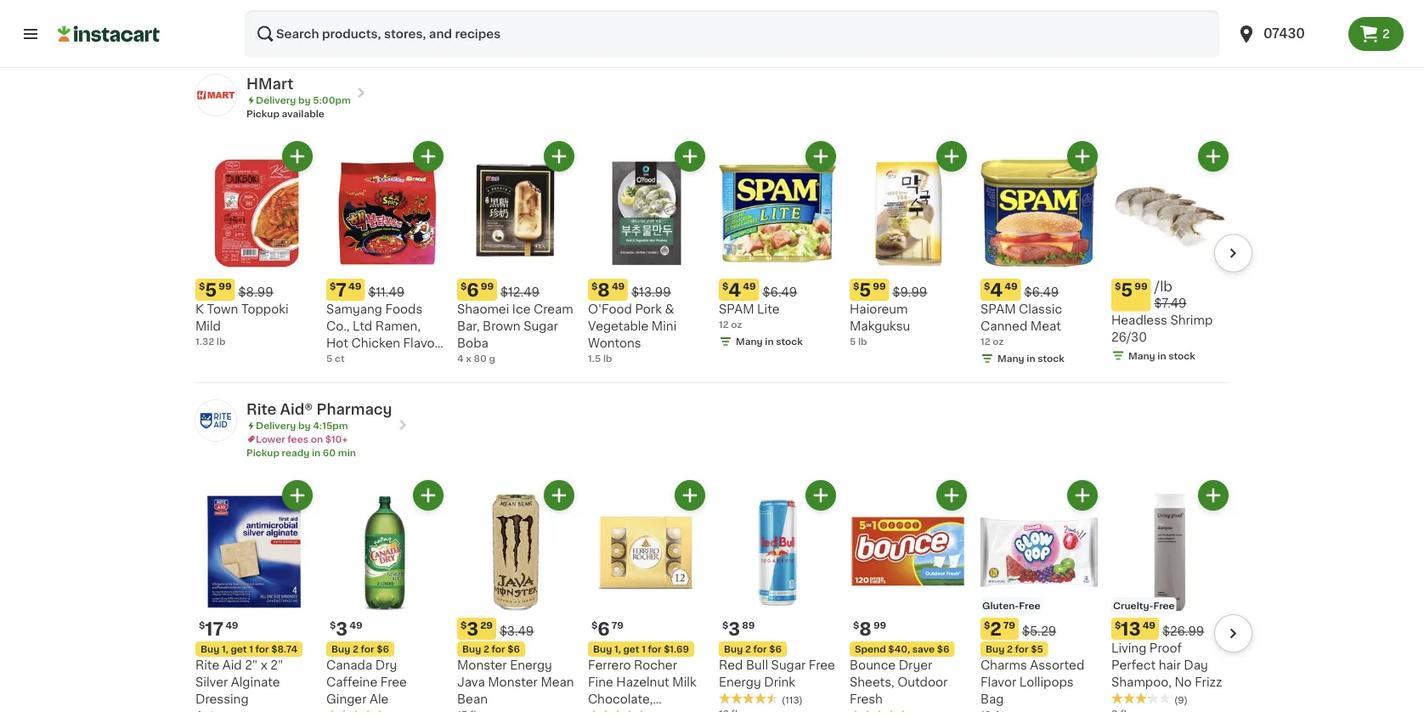 Task type: describe. For each thing, give the bounding box(es) containing it.
many in stock for classic
[[998, 354, 1065, 363]]

spam classic canned meat 12 oz
[[981, 304, 1063, 346]]

co.,
[[326, 321, 350, 332]]

8 for o'food pork & vegetable mini wontons
[[598, 281, 610, 299]]

1, for 17
[[222, 645, 229, 654]]

haioreum makguksu 5 lb
[[850, 304, 911, 346]]

pork
[[635, 304, 662, 315]]

2 horizontal spatial many in stock
[[1129, 351, 1196, 360]]

1 for 17
[[249, 645, 253, 654]]

2 inside button
[[1383, 28, 1391, 40]]

$8.49 original price: $13.99 element
[[588, 279, 706, 301]]

classic
[[1019, 304, 1063, 315]]

product group containing 17
[[196, 480, 313, 712]]

meat
[[1031, 321, 1062, 332]]

fresh
[[850, 694, 883, 706]]

$ 5 99 for haioreum
[[854, 281, 886, 299]]

add image for spam lite
[[811, 146, 832, 167]]

x inside shaomei ice cream bar, brown sugar boba 4 x 80 g
[[466, 354, 472, 363]]

49 for 7
[[349, 282, 362, 291]]

on
[[311, 435, 323, 444]]

rite aid® pharmacy
[[247, 403, 392, 417]]

for for red bull sugar free energy drink
[[754, 645, 767, 654]]

$ for living proof perfect hair day shampoo, no frizz
[[1115, 621, 1122, 630]]

o'food
[[588, 304, 632, 315]]

milk
[[673, 677, 697, 689]]

rite aid® pharmacy image
[[196, 400, 236, 441]]

buy 2 for $6 for monster
[[463, 645, 520, 654]]

by for 3
[[298, 421, 311, 431]]

add image for o'food pork & vegetable mini wontons
[[680, 146, 701, 167]]

$ for haioreum makguksu
[[854, 282, 860, 291]]

delivery for 17
[[256, 421, 296, 431]]

bounce dryer sheets, outdoor fresh
[[850, 660, 948, 706]]

6 for ferrero rocher fine hazelnut milk chocolate, chocolate ca
[[598, 620, 610, 638]]

rite aid 2" x 2" silver alginate dressing
[[196, 660, 283, 706]]

samyang foods co., ltd ramen, hot chicken flavor, buldak, 5 packs
[[326, 304, 442, 366]]

aid
[[223, 660, 242, 672]]

town
[[207, 304, 238, 315]]

add image for canada dry caffeine free ginger ale
[[418, 485, 439, 506]]

hazelnut
[[617, 677, 670, 689]]

$ for spam classic canned meat
[[985, 282, 991, 291]]

canada
[[326, 660, 373, 672]]

99 inside the $ 8 99
[[874, 621, 887, 630]]

ice
[[513, 304, 531, 315]]

toppoki
[[241, 304, 289, 315]]

by for 7
[[298, 96, 311, 105]]

vegetable
[[588, 321, 649, 332]]

pickup for pickup ready in 60 min
[[247, 448, 280, 458]]

2 $6.49 from the left
[[1025, 287, 1060, 298]]

delivery for 5
[[256, 96, 296, 105]]

add image for rite aid 2" x 2" silver alginate dressing
[[287, 485, 308, 506]]

1 2" from the left
[[245, 660, 258, 672]]

for for canada dry caffeine free ginger ale
[[361, 645, 375, 654]]

oz inside $ 4 49 $6.49 spam lite 12 oz
[[731, 320, 743, 329]]

add image for 3
[[811, 485, 832, 506]]

bag
[[981, 694, 1005, 706]]

49 for 3
[[350, 621, 363, 630]]

$ inside $ 4 49 $6.49 spam lite 12 oz
[[723, 282, 729, 291]]

$3.29 original price: $3.49 element
[[457, 618, 575, 640]]

$ 3 89
[[723, 620, 755, 638]]

brown
[[483, 321, 521, 332]]

bounce
[[850, 660, 896, 672]]

shaomei ice cream bar, brown sugar boba 4 x 80 g
[[457, 304, 574, 363]]

$ 13 49
[[1115, 620, 1156, 638]]

$7.49 original price: $11.49 element
[[326, 279, 444, 301]]

drink
[[765, 677, 796, 689]]

save $1.00 button
[[1112, 0, 1229, 25]]

lower
[[256, 435, 285, 444]]

buy 2 for $5
[[986, 645, 1044, 654]]

proof
[[1150, 643, 1183, 655]]

1.5
[[588, 354, 601, 363]]

$ inside $ 8 49 $13.99 o'food pork & vegetable mini wontons 1.5 lb
[[592, 282, 598, 291]]

07430 button
[[1227, 10, 1349, 58]]

17
[[205, 620, 224, 638]]

$ 3 29
[[461, 620, 493, 638]]

$ for buy 2 for $5
[[985, 621, 991, 630]]

2 horizontal spatial stock
[[1169, 351, 1196, 360]]

hmart
[[247, 77, 294, 91]]

5 up town
[[205, 281, 217, 299]]

gluten-free
[[983, 602, 1041, 611]]

free up $13.49 original price: $26.99 element
[[1154, 602, 1176, 611]]

ginger
[[326, 694, 367, 706]]

$ 5 99 /lb $7.49 headless shrimp 26/30
[[1112, 280, 1213, 343]]

1.32
[[196, 337, 214, 346]]

$11.49
[[368, 287, 405, 298]]

add image for monster energy java monster mean bean
[[549, 485, 570, 506]]

79 for 6
[[612, 621, 624, 630]]

2 button
[[1349, 17, 1405, 51]]

item carousel region for hmart
[[172, 141, 1253, 376]]

49 inside $ 4 49 $6.49 spam lite 12 oz
[[743, 282, 756, 291]]

fees
[[288, 435, 309, 444]]

get for 6
[[624, 645, 640, 654]]

sugar inside shaomei ice cream bar, brown sugar boba 4 x 80 g
[[524, 321, 558, 332]]

5 inside samyang foods co., ltd ramen, hot chicken flavor, buldak, 5 packs
[[373, 355, 381, 366]]

$ for k town toppoki mild
[[199, 282, 205, 291]]

foods
[[386, 304, 423, 315]]

in down spam classic canned meat 12 oz
[[1027, 354, 1036, 363]]

for for monster energy java monster mean bean
[[492, 645, 505, 654]]

lite
[[758, 304, 780, 315]]

cruelty-
[[1114, 602, 1154, 611]]

monster energy java monster mean bean
[[457, 660, 574, 706]]

lower fees on $10+
[[256, 435, 348, 444]]

1, for 6
[[615, 645, 621, 654]]

$9.99
[[893, 287, 928, 298]]

dressing
[[196, 694, 249, 706]]

bean
[[457, 694, 488, 706]]

$6 for dry
[[377, 645, 389, 654]]

add image for charms assorted flavor lollipops bag
[[1073, 485, 1094, 506]]

3 buy from the left
[[463, 645, 481, 654]]

k
[[196, 304, 204, 315]]

$8.99
[[239, 287, 274, 298]]

$6 for bull
[[770, 645, 782, 654]]

ferrero
[[588, 660, 631, 672]]

$ 7 49
[[330, 281, 362, 299]]

in left 60
[[312, 448, 321, 458]]

$5
[[1031, 645, 1044, 654]]

2 inside "element"
[[991, 620, 1002, 638]]

5 left ct
[[326, 354, 333, 363]]

add image for ferrero rocher fine hazelnut milk chocolate, chocolate ca
[[680, 485, 701, 506]]

product group containing 13
[[1112, 480, 1229, 712]]

$ 17 49
[[199, 620, 239, 638]]

$6.99 original price: $12.49 element
[[457, 279, 575, 301]]

lollipops
[[1020, 677, 1074, 689]]

add image for 5
[[942, 146, 963, 167]]

$ 3 49
[[330, 620, 363, 638]]

living
[[1112, 643, 1147, 655]]

hmart image
[[196, 75, 236, 116]]

save
[[1138, 2, 1167, 14]]

add image for 7
[[418, 146, 439, 167]]

in down headless
[[1158, 351, 1167, 360]]

k town toppoki mild 1.32 lb
[[196, 304, 289, 346]]

2 for red bull sugar free energy drink
[[746, 645, 752, 654]]

chocolate
[[588, 711, 650, 712]]

add image for k town toppoki mild
[[287, 146, 308, 167]]

49 for 4
[[1005, 282, 1018, 291]]

oz inside spam classic canned meat 12 oz
[[993, 337, 1005, 346]]

(113)
[[782, 695, 803, 705]]

in down lite at the right top
[[765, 337, 774, 346]]

rite for rite aid® pharmacy
[[247, 403, 277, 417]]

5 inside haioreum makguksu 5 lb
[[850, 337, 856, 346]]

add image for 13
[[1203, 485, 1225, 506]]

$ 8 49 $13.99 o'food pork & vegetable mini wontons 1.5 lb
[[588, 281, 677, 363]]

$5.29
[[1023, 626, 1057, 638]]

$ for bounce dryer sheets, outdoor fresh
[[854, 621, 860, 630]]

$ 6 99
[[461, 281, 494, 299]]

$ for buy 2 for $6
[[461, 621, 467, 630]]

lb inside k town toppoki mild 1.32 lb
[[217, 337, 226, 346]]

perfect
[[1112, 660, 1156, 672]]

buldak,
[[326, 355, 370, 366]]

$5.99 original price: $8.99 element
[[196, 279, 313, 301]]

hot
[[326, 338, 349, 349]]

sheets,
[[850, 677, 895, 689]]

charms
[[981, 660, 1028, 672]]

cream
[[534, 304, 574, 315]]

flavor,
[[403, 338, 442, 349]]

99 for $9.99
[[873, 282, 886, 291]]

$ for shaomei ice cream bar, brown sugar boba
[[461, 282, 467, 291]]

ltd
[[353, 321, 373, 332]]

buy 2 for $6 for canada
[[332, 645, 389, 654]]

product group containing 7
[[326, 141, 444, 366]]

add image for spam classic canned meat
[[1073, 146, 1094, 167]]

$6 for energy
[[508, 645, 520, 654]]

stock for 4
[[776, 337, 803, 346]]

07430
[[1264, 28, 1306, 40]]

headless
[[1112, 314, 1168, 326]]

many in stock for 4
[[736, 337, 803, 346]]

aid®
[[280, 403, 313, 417]]

5:00pm
[[313, 96, 351, 105]]

many for classic
[[998, 354, 1025, 363]]



Task type: vqa. For each thing, say whether or not it's contained in the screenshot.
'Lower'
yes



Task type: locate. For each thing, give the bounding box(es) containing it.
buy up charms
[[986, 645, 1005, 654]]

stock down lite at the right top
[[776, 337, 803, 346]]

1 horizontal spatial 2"
[[271, 660, 283, 672]]

0 vertical spatial energy
[[510, 660, 552, 672]]

1 up rocher
[[642, 645, 646, 654]]

$ for red bull sugar free energy drink
[[723, 621, 729, 630]]

$4.49 original price: $6.49 element up classic
[[981, 279, 1098, 301]]

99 inside the $5.99 original price: $9.99 element
[[873, 282, 886, 291]]

chicken
[[352, 338, 400, 349]]

$ 4 49 $6.49 spam lite 12 oz
[[719, 281, 798, 329]]

2 buy 2 for $6 from the left
[[463, 645, 520, 654]]

3 for buy
[[467, 620, 479, 638]]

free down dry
[[381, 677, 407, 689]]

dry
[[376, 660, 397, 672]]

no
[[1175, 677, 1193, 689]]

$ up spend
[[854, 621, 860, 630]]

buy 1, get 1 for $8.74
[[201, 645, 298, 654]]

bar,
[[457, 321, 480, 332]]

2 $6 from the left
[[508, 645, 520, 654]]

99 left /lb
[[1135, 282, 1148, 291]]

sugar up 'drink'
[[772, 660, 806, 672]]

item carousel region for rite aid® pharmacy
[[172, 480, 1253, 712]]

99 up town
[[219, 282, 232, 291]]

5 down the makguksu
[[850, 337, 856, 346]]

$13.99
[[632, 287, 671, 298]]

1 horizontal spatial stock
[[1038, 354, 1065, 363]]

1 horizontal spatial rite
[[247, 403, 277, 417]]

3 for from the left
[[492, 645, 505, 654]]

0 vertical spatial delivery
[[256, 96, 296, 105]]

49 for o'food pork & vegetable mini wontons
[[612, 282, 625, 291]]

$10+
[[325, 435, 348, 444]]

1 buy from the left
[[201, 645, 220, 654]]

frizz
[[1196, 677, 1223, 689]]

$ inside the $ 7 49
[[330, 282, 336, 291]]

energy inside red bull sugar free energy drink
[[719, 677, 761, 689]]

$ left 29
[[461, 621, 467, 630]]

1 horizontal spatial 4
[[729, 281, 742, 299]]

3 3 from the left
[[729, 620, 741, 638]]

49 inside the $ 7 49
[[349, 282, 362, 291]]

save
[[913, 645, 935, 654]]

silver
[[196, 677, 228, 689]]

$ 5 99 up "haioreum"
[[854, 281, 886, 299]]

$ up canned
[[985, 282, 991, 291]]

12 right mini
[[719, 320, 729, 329]]

60
[[323, 448, 336, 458]]

1 vertical spatial x
[[261, 660, 268, 672]]

2 1, from the left
[[615, 645, 621, 654]]

79 inside $ 6 79
[[612, 621, 624, 630]]

$6 right save
[[938, 645, 950, 654]]

canada dry caffeine free ginger ale
[[326, 660, 407, 706]]

buy 2 for $6 up bull
[[724, 645, 782, 654]]

1 vertical spatial energy
[[719, 677, 761, 689]]

1 by from the top
[[298, 96, 311, 105]]

1 horizontal spatial sugar
[[772, 660, 806, 672]]

0 vertical spatial sugar
[[524, 321, 558, 332]]

bull
[[746, 660, 769, 672]]

49 inside $ 3 49
[[350, 621, 363, 630]]

2 by from the top
[[298, 421, 311, 431]]

$ up k
[[199, 282, 205, 291]]

for left $5
[[1016, 645, 1029, 654]]

buy for $ 3 49
[[332, 645, 351, 654]]

0 vertical spatial monster
[[457, 660, 507, 672]]

x up alginate
[[261, 660, 268, 672]]

0 horizontal spatial 8
[[598, 281, 610, 299]]

1 1, from the left
[[222, 645, 229, 654]]

1 vertical spatial by
[[298, 421, 311, 431]]

for up bull
[[754, 645, 767, 654]]

$4.49 original price: $6.49 element for classic
[[981, 279, 1098, 301]]

dryer
[[899, 660, 933, 672]]

1 $ 5 99 from the left
[[199, 281, 232, 299]]

2 2" from the left
[[271, 660, 283, 672]]

$4.49 original price: $6.49 element for 4
[[719, 279, 837, 301]]

1 pickup from the top
[[247, 109, 280, 119]]

79 down gluten-free
[[1004, 621, 1016, 630]]

$6 up dry
[[377, 645, 389, 654]]

stock for classic
[[1038, 354, 1065, 363]]

buy for $ 3 89
[[724, 645, 743, 654]]

$ right $13.99 at left
[[723, 282, 729, 291]]

sugar inside red bull sugar free energy drink
[[772, 660, 806, 672]]

1 horizontal spatial buy 2 for $6
[[463, 645, 520, 654]]

99 for $12.49
[[481, 282, 494, 291]]

packs
[[384, 355, 420, 366]]

$ inside "$ 2 79"
[[985, 621, 991, 630]]

1 get from the left
[[231, 645, 247, 654]]

1
[[249, 645, 253, 654], [642, 645, 646, 654]]

2 for from the left
[[361, 645, 375, 654]]

buy 2 for $6 up canada
[[332, 645, 389, 654]]

0 horizontal spatial lb
[[217, 337, 226, 346]]

0 horizontal spatial 1,
[[222, 645, 229, 654]]

stock down meat
[[1038, 354, 1065, 363]]

1 horizontal spatial many
[[998, 354, 1025, 363]]

monster right java
[[488, 677, 538, 689]]

$ inside $ 3 49
[[330, 621, 336, 630]]

12
[[719, 320, 729, 329], [981, 337, 991, 346]]

$13.49 original price: $26.99 element
[[1112, 618, 1229, 640]]

2 1 from the left
[[642, 645, 646, 654]]

oz right mini
[[731, 320, 743, 329]]

2"
[[245, 660, 258, 672], [271, 660, 283, 672]]

$ inside $ 13 49
[[1115, 621, 1122, 630]]

1 horizontal spatial 3
[[467, 620, 479, 638]]

1 horizontal spatial $6.49
[[1025, 287, 1060, 298]]

$ inside the $ 8 99
[[854, 621, 860, 630]]

ct
[[335, 354, 345, 363]]

1 horizontal spatial get
[[624, 645, 640, 654]]

2 for charms assorted flavor lollipops bag
[[1007, 645, 1013, 654]]

2 delivery from the top
[[256, 421, 296, 431]]

sugar down cream on the left top of page
[[524, 321, 558, 332]]

3 for red
[[729, 620, 741, 638]]

4 up canned
[[991, 281, 1003, 299]]

0 horizontal spatial 4
[[457, 354, 464, 363]]

caffeine
[[326, 677, 378, 689]]

79 for 2
[[1004, 621, 1016, 630]]

$4.49 original price: $6.49 element up lite at the right top
[[719, 279, 837, 301]]

buy for $ 17 49
[[201, 645, 220, 654]]

samyang
[[326, 304, 383, 315]]

5
[[205, 281, 217, 299], [860, 281, 872, 299], [1122, 281, 1134, 299], [850, 337, 856, 346], [326, 354, 333, 363], [373, 355, 381, 366]]

buy down 17
[[201, 645, 220, 654]]

12 inside spam classic canned meat 12 oz
[[981, 337, 991, 346]]

free
[[1020, 602, 1041, 611], [1154, 602, 1176, 611], [809, 660, 836, 672], [381, 677, 407, 689]]

$6.49 up classic
[[1025, 287, 1060, 298]]

0 vertical spatial x
[[466, 354, 472, 363]]

2 horizontal spatial 4
[[991, 281, 1003, 299]]

1 horizontal spatial 1
[[642, 645, 646, 654]]

lb down the makguksu
[[859, 337, 868, 346]]

add image
[[287, 146, 308, 167], [680, 146, 701, 167], [811, 146, 832, 167], [1073, 146, 1094, 167], [287, 485, 308, 506], [418, 485, 439, 506], [549, 485, 570, 506], [680, 485, 701, 506], [1073, 485, 1094, 506]]

1 for 6
[[642, 645, 646, 654]]

free up $2.79 original price: $5.29 "element"
[[1020, 602, 1041, 611]]

hair
[[1159, 660, 1182, 672]]

1 horizontal spatial $ 5 99
[[854, 281, 886, 299]]

2
[[1383, 28, 1391, 40], [991, 620, 1002, 638], [353, 645, 359, 654], [484, 645, 490, 654], [746, 645, 752, 654], [1007, 645, 1013, 654]]

1 horizontal spatial energy
[[719, 677, 761, 689]]

many for 4
[[736, 337, 763, 346]]

$ down gluten-
[[985, 621, 991, 630]]

2 79 from the left
[[1004, 621, 1016, 630]]

8
[[598, 281, 610, 299], [860, 620, 872, 638]]

2 for monster energy java monster mean bean
[[484, 645, 490, 654]]

49 inside $ 4 49
[[1005, 282, 1018, 291]]

energy down red
[[719, 677, 761, 689]]

delivery up pickup available
[[256, 96, 296, 105]]

get for 17
[[231, 645, 247, 654]]

99 up spend
[[874, 621, 887, 630]]

by up lower fees on $10+
[[298, 421, 311, 431]]

1, up aid
[[222, 645, 229, 654]]

0 vertical spatial item carousel region
[[172, 141, 1253, 376]]

5 up "haioreum"
[[860, 281, 872, 299]]

lb inside $ 8 49 $13.99 o'food pork & vegetable mini wontons 1.5 lb
[[604, 354, 613, 363]]

ready
[[282, 448, 310, 458]]

lb inside haioreum makguksu 5 lb
[[859, 337, 868, 346]]

1 horizontal spatial 1,
[[615, 645, 621, 654]]

$ inside $ 3 89
[[723, 621, 729, 630]]

1 horizontal spatial spam
[[981, 304, 1016, 315]]

4 for $ 4 49 $6.49 spam lite 12 oz
[[729, 281, 742, 299]]

shrimp
[[1171, 314, 1213, 326]]

lb right 1.32
[[217, 337, 226, 346]]

0 vertical spatial 8
[[598, 281, 610, 299]]

x left 80
[[466, 354, 472, 363]]

monster up java
[[457, 660, 507, 672]]

$ inside $ 5 99 /lb $7.49 headless shrimp 26/30
[[1115, 282, 1122, 291]]

79 up the "buy 1, get 1 for $1.69"
[[612, 621, 624, 630]]

0 horizontal spatial sugar
[[524, 321, 558, 332]]

0 horizontal spatial many
[[736, 337, 763, 346]]

$ inside $ 4 49
[[985, 282, 991, 291]]

$ 8 99
[[854, 620, 887, 638]]

item carousel region containing 5
[[172, 141, 1253, 376]]

1 horizontal spatial 79
[[1004, 621, 1016, 630]]

product group
[[196, 141, 313, 349], [326, 141, 444, 366], [457, 141, 575, 366], [588, 141, 706, 366], [719, 141, 837, 349], [850, 141, 968, 349], [981, 141, 1098, 366], [1112, 141, 1229, 363], [196, 480, 313, 712], [326, 480, 444, 712], [457, 480, 575, 712], [588, 480, 706, 712], [719, 480, 837, 712], [850, 480, 968, 712], [981, 480, 1098, 712], [1112, 480, 1229, 712]]

1 spam from the left
[[719, 304, 755, 315]]

boba
[[457, 338, 489, 349]]

$ 5 99 up town
[[199, 281, 232, 299]]

$ 2 79
[[985, 620, 1016, 638]]

1 vertical spatial monster
[[488, 677, 538, 689]]

for for charms assorted flavor lollipops bag
[[1016, 645, 1029, 654]]

99 for $8.99
[[219, 282, 232, 291]]

$ for canada dry caffeine free ginger ale
[[330, 621, 336, 630]]

&
[[665, 304, 675, 315]]

1 horizontal spatial oz
[[993, 337, 1005, 346]]

instacart logo image
[[58, 24, 160, 44]]

1 vertical spatial pickup
[[247, 448, 280, 458]]

$5.99 per pound original price: $7.49 element
[[1112, 279, 1229, 312]]

0 horizontal spatial 2"
[[245, 660, 258, 672]]

7
[[336, 281, 347, 299]]

4 inside $ 4 49 $6.49 spam lite 12 oz
[[729, 281, 742, 299]]

0 horizontal spatial $4.49 original price: $6.49 element
[[719, 279, 837, 301]]

$12.49
[[501, 287, 540, 298]]

0 horizontal spatial 6
[[467, 281, 479, 299]]

$ inside $ 17 49
[[199, 621, 205, 630]]

$ up buy 1, get 1 for $8.74
[[199, 621, 205, 630]]

2 horizontal spatial many
[[1129, 351, 1156, 360]]

Search field
[[245, 10, 1220, 58]]

99 up "haioreum"
[[873, 282, 886, 291]]

0 horizontal spatial stock
[[776, 337, 803, 346]]

1 79 from the left
[[612, 621, 624, 630]]

1 vertical spatial delivery
[[256, 421, 296, 431]]

4 for from the left
[[648, 645, 662, 654]]

1 vertical spatial rite
[[196, 660, 220, 672]]

add image
[[418, 146, 439, 167], [549, 146, 570, 167], [942, 146, 963, 167], [1203, 146, 1225, 167], [811, 485, 832, 506], [942, 485, 963, 506], [1203, 485, 1225, 506]]

0 horizontal spatial get
[[231, 645, 247, 654]]

1 item carousel region from the top
[[172, 141, 1253, 376]]

3 left 29
[[467, 620, 479, 638]]

4 right $13.99 at left
[[729, 281, 742, 299]]

add image for 8
[[942, 485, 963, 506]]

6 buy from the left
[[986, 645, 1005, 654]]

in
[[765, 337, 774, 346], [1158, 351, 1167, 360], [1027, 354, 1036, 363], [312, 448, 321, 458]]

gluten-
[[983, 602, 1020, 611]]

oz
[[731, 320, 743, 329], [993, 337, 1005, 346]]

pickup for pickup available
[[247, 109, 280, 119]]

2 buy from the left
[[332, 645, 351, 654]]

free inside red bull sugar free energy drink
[[809, 660, 836, 672]]

1 inside product group
[[249, 645, 253, 654]]

$ up samyang
[[330, 282, 336, 291]]

1 horizontal spatial x
[[466, 354, 472, 363]]

buy
[[201, 645, 220, 654], [332, 645, 351, 654], [463, 645, 481, 654], [593, 645, 612, 654], [724, 645, 743, 654], [986, 645, 1005, 654]]

g
[[489, 354, 496, 363]]

$6 for dryer
[[938, 645, 950, 654]]

for
[[256, 645, 269, 654], [361, 645, 375, 654], [492, 645, 505, 654], [648, 645, 662, 654], [754, 645, 767, 654], [1016, 645, 1029, 654]]

item carousel region containing 17
[[172, 480, 1253, 712]]

charms assorted flavor lollipops bag
[[981, 660, 1085, 706]]

1 for from the left
[[256, 645, 269, 654]]

79 inside "$ 2 79"
[[1004, 621, 1016, 630]]

99 inside $ 5 99 /lb $7.49 headless shrimp 26/30
[[1135, 282, 1148, 291]]

spam up canned
[[981, 304, 1016, 315]]

0 vertical spatial 6
[[467, 281, 479, 299]]

8 up o'food
[[598, 281, 610, 299]]

5 down chicken
[[373, 355, 381, 366]]

26/30
[[1112, 331, 1148, 343]]

0 vertical spatial 12
[[719, 320, 729, 329]]

free left bounce
[[809, 660, 836, 672]]

delivery
[[256, 96, 296, 105], [256, 421, 296, 431]]

buy for $ 6 79
[[593, 645, 612, 654]]

x
[[466, 354, 472, 363], [261, 660, 268, 672]]

99 inside $5.99 original price: $8.99 element
[[219, 282, 232, 291]]

by up available
[[298, 96, 311, 105]]

1 vertical spatial sugar
[[772, 660, 806, 672]]

99 inside $ 6 99
[[481, 282, 494, 291]]

1 vertical spatial 6
[[598, 620, 610, 638]]

4 for $ 4 49
[[991, 281, 1003, 299]]

rite for rite aid 2" x 2" silver alginate dressing
[[196, 660, 220, 672]]

oz down canned
[[993, 337, 1005, 346]]

49 inside $ 8 49 $13.99 o'food pork & vegetable mini wontons 1.5 lb
[[612, 282, 625, 291]]

6 up the shaomei
[[467, 281, 479, 299]]

buy up red
[[724, 645, 743, 654]]

add image for 6
[[549, 146, 570, 167]]

1 vertical spatial 8
[[860, 620, 872, 638]]

1 $6 from the left
[[377, 645, 389, 654]]

many down canned
[[998, 354, 1025, 363]]

$ up o'food
[[592, 282, 598, 291]]

6 for shaomei ice cream bar, brown sugar boba
[[467, 281, 479, 299]]

1 delivery from the top
[[256, 96, 296, 105]]

0 horizontal spatial many in stock
[[736, 337, 803, 346]]

1 left $8.74
[[249, 645, 253, 654]]

2 $ 5 99 from the left
[[854, 281, 886, 299]]

1 vertical spatial item carousel region
[[172, 480, 1253, 712]]

3 $6 from the left
[[770, 645, 782, 654]]

spam inside $ 4 49 $6.49 spam lite 12 oz
[[719, 304, 755, 315]]

makguksu
[[850, 321, 911, 332]]

1 horizontal spatial 12
[[981, 337, 991, 346]]

5 buy from the left
[[724, 645, 743, 654]]

get
[[231, 645, 247, 654], [624, 645, 640, 654]]

free inside 'canada dry caffeine free ginger ale'
[[381, 677, 407, 689]]

x inside rite aid 2" x 2" silver alginate dressing
[[261, 660, 268, 672]]

$6.49 inside $ 4 49 $6.49 spam lite 12 oz
[[763, 287, 798, 298]]

0 horizontal spatial $6.49
[[763, 287, 798, 298]]

49 inside $ 13 49
[[1143, 621, 1156, 630]]

8 up spend
[[860, 620, 872, 638]]

fine
[[588, 677, 614, 689]]

get up aid
[[231, 645, 247, 654]]

12 down canned
[[981, 337, 991, 346]]

$5.99 original price: $9.99 element
[[850, 279, 968, 301]]

0 horizontal spatial oz
[[731, 320, 743, 329]]

2 horizontal spatial 3
[[729, 620, 741, 638]]

get up ferrero
[[624, 645, 640, 654]]

0 horizontal spatial $ 5 99
[[199, 281, 232, 299]]

6 for from the left
[[1016, 645, 1029, 654]]

0 horizontal spatial rite
[[196, 660, 220, 672]]

red bull sugar free energy drink
[[719, 660, 836, 689]]

stock down "shrimp"
[[1169, 351, 1196, 360]]

$ 5 99 for k
[[199, 281, 232, 299]]

1 $4.49 original price: $6.49 element from the left
[[719, 279, 837, 301]]

2 get from the left
[[624, 645, 640, 654]]

49 for 17
[[225, 621, 239, 630]]

for up canada
[[361, 645, 375, 654]]

$ 5 99 inside $5.99 original price: $8.99 element
[[199, 281, 232, 299]]

1 horizontal spatial $4.49 original price: $6.49 element
[[981, 279, 1098, 301]]

$ inside $ 6 79
[[592, 621, 598, 630]]

2 pickup from the top
[[247, 448, 280, 458]]

many in stock down spam classic canned meat 12 oz
[[998, 354, 1065, 363]]

2 $4.49 original price: $6.49 element from the left
[[981, 279, 1098, 301]]

spend
[[855, 645, 886, 654]]

$ inside $ 6 99
[[461, 282, 467, 291]]

$ inside $ 3 29
[[461, 621, 467, 630]]

$6 down $3.49
[[508, 645, 520, 654]]

delivery up lower
[[256, 421, 296, 431]]

$ up canada
[[330, 621, 336, 630]]

(9)
[[1175, 695, 1188, 705]]

2" down $8.74
[[271, 660, 283, 672]]

many in stock down lite at the right top
[[736, 337, 803, 346]]

$ 4 49
[[985, 281, 1018, 299]]

12 inside $ 4 49 $6.49 spam lite 12 oz
[[719, 320, 729, 329]]

pickup down lower
[[247, 448, 280, 458]]

$ for ferrero rocher fine hazelnut milk chocolate, chocolate ca
[[592, 621, 598, 630]]

spam left lite at the right top
[[719, 304, 755, 315]]

0 horizontal spatial 1
[[249, 645, 253, 654]]

0 vertical spatial oz
[[731, 320, 743, 329]]

3 for canada
[[336, 620, 348, 638]]

ale
[[370, 694, 389, 706]]

haioreum
[[850, 304, 908, 315]]

0 horizontal spatial 12
[[719, 320, 729, 329]]

0 horizontal spatial 3
[[336, 620, 348, 638]]

red
[[719, 660, 743, 672]]

for up rocher
[[648, 645, 662, 654]]

$ up the shaomei
[[461, 282, 467, 291]]

4 down boba
[[457, 354, 464, 363]]

3 up canada
[[336, 620, 348, 638]]

$ for samyang foods co., ltd ramen, hot chicken flavor, buldak, 5 packs
[[330, 282, 336, 291]]

item carousel region
[[172, 141, 1253, 376], [172, 480, 1253, 712]]

0 vertical spatial pickup
[[247, 109, 280, 119]]

$ for rite aid 2" x 2" silver alginate dressing
[[199, 621, 205, 630]]

outdoor
[[898, 677, 948, 689]]

spam inside spam classic canned meat 12 oz
[[981, 304, 1016, 315]]

1 vertical spatial oz
[[993, 337, 1005, 346]]

$4.49 original price: $6.49 element
[[719, 279, 837, 301], [981, 279, 1098, 301]]

0 vertical spatial rite
[[247, 403, 277, 417]]

$ up ferrero
[[592, 621, 598, 630]]

many in stock down the 26/30 on the right top of the page
[[1129, 351, 1196, 360]]

1 horizontal spatial 8
[[860, 620, 872, 638]]

$ left 89
[[723, 621, 729, 630]]

0 horizontal spatial x
[[261, 660, 268, 672]]

rite inside rite aid 2" x 2" silver alginate dressing
[[196, 660, 220, 672]]

1 horizontal spatial 6
[[598, 620, 610, 638]]

assorted
[[1031, 660, 1085, 672]]

spend $40, save $6
[[855, 645, 950, 654]]

None search field
[[245, 10, 1220, 58]]

energy inside monster energy java monster mean bean
[[510, 660, 552, 672]]

2 item carousel region from the top
[[172, 480, 1253, 712]]

1 3 from the left
[[336, 620, 348, 638]]

buy up canada
[[332, 645, 351, 654]]

lb right "1.5" on the left of the page
[[604, 354, 613, 363]]

$ 6 79
[[592, 620, 624, 638]]

mild
[[196, 321, 221, 332]]

80
[[474, 354, 487, 363]]

rite up silver
[[196, 660, 220, 672]]

1 vertical spatial 12
[[981, 337, 991, 346]]

5 for from the left
[[754, 645, 767, 654]]

8 inside $ 8 49 $13.99 o'food pork & vegetable mini wontons 1.5 lb
[[598, 281, 610, 299]]

8 for 8
[[860, 620, 872, 638]]

49 for 13
[[1143, 621, 1156, 630]]

89
[[742, 621, 755, 630]]

1 horizontal spatial lb
[[604, 354, 613, 363]]

0 horizontal spatial spam
[[719, 304, 755, 315]]

3 left 89
[[729, 620, 741, 638]]

4 $6 from the left
[[938, 645, 950, 654]]

2" down buy 1, get 1 for $8.74
[[245, 660, 258, 672]]

5 inside $ 5 99 /lb $7.49 headless shrimp 26/30
[[1122, 281, 1134, 299]]

cruelty-free
[[1114, 602, 1176, 611]]

1, up ferrero
[[615, 645, 621, 654]]

by
[[298, 96, 311, 105], [298, 421, 311, 431]]

2 spam from the left
[[981, 304, 1016, 315]]

3 buy 2 for $6 from the left
[[724, 645, 782, 654]]

2 horizontal spatial buy 2 for $6
[[724, 645, 782, 654]]

1 buy 2 for $6 from the left
[[332, 645, 389, 654]]

product group containing 2
[[981, 480, 1098, 712]]

shampoo,
[[1112, 677, 1172, 689]]

for down $3.49
[[492, 645, 505, 654]]

4 buy from the left
[[593, 645, 612, 654]]

rite
[[247, 403, 277, 417], [196, 660, 220, 672]]

2 for canada dry caffeine free ginger ale
[[353, 645, 359, 654]]

many down the 26/30 on the right top of the page
[[1129, 351, 1156, 360]]

1 $6.49 from the left
[[763, 287, 798, 298]]

$1.00
[[1170, 2, 1203, 14]]

spam
[[719, 304, 755, 315], [981, 304, 1016, 315]]

for left $8.74
[[256, 645, 269, 654]]

4 inside shaomei ice cream bar, brown sugar boba 4 x 80 g
[[457, 354, 464, 363]]

2 horizontal spatial lb
[[859, 337, 868, 346]]

rite up lower
[[247, 403, 277, 417]]

49 inside $ 17 49
[[225, 621, 239, 630]]

1 1 from the left
[[249, 645, 253, 654]]

buy down $ 3 29
[[463, 645, 481, 654]]

2 3 from the left
[[467, 620, 479, 638]]

$6 up red bull sugar free energy drink
[[770, 645, 782, 654]]

0 horizontal spatial energy
[[510, 660, 552, 672]]

$
[[199, 282, 205, 291], [330, 282, 336, 291], [461, 282, 467, 291], [592, 282, 598, 291], [723, 282, 729, 291], [854, 282, 860, 291], [985, 282, 991, 291], [1115, 282, 1122, 291], [199, 621, 205, 630], [330, 621, 336, 630], [461, 621, 467, 630], [592, 621, 598, 630], [723, 621, 729, 630], [854, 621, 860, 630], [985, 621, 991, 630], [1115, 621, 1122, 630]]

$2.79 original price: $5.29 element
[[981, 618, 1098, 640]]

canned
[[981, 321, 1028, 332]]

0 horizontal spatial 79
[[612, 621, 624, 630]]

$6.49
[[763, 287, 798, 298], [1025, 287, 1060, 298]]

1 horizontal spatial many in stock
[[998, 354, 1065, 363]]

0 vertical spatial by
[[298, 96, 311, 105]]

buy 2 for $6 down 29
[[463, 645, 520, 654]]

0 horizontal spatial buy 2 for $6
[[332, 645, 389, 654]]

buy 2 for $6 for red
[[724, 645, 782, 654]]

$ 5 99 inside the $5.99 original price: $9.99 element
[[854, 281, 886, 299]]

99 up the shaomei
[[481, 282, 494, 291]]



